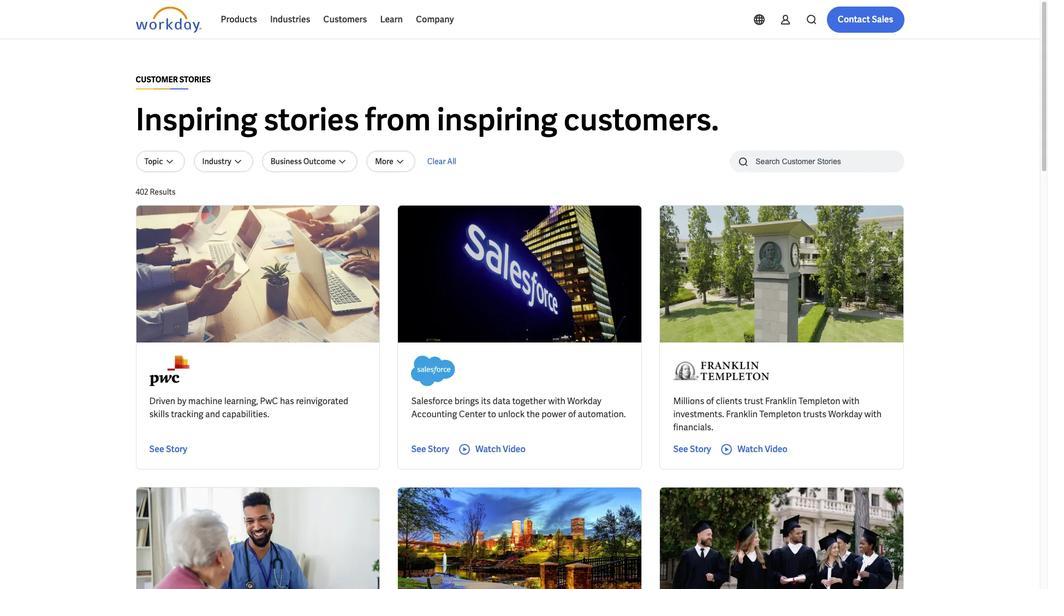 Task type: locate. For each thing, give the bounding box(es) containing it.
watch video down to
[[476, 444, 526, 455]]

0 horizontal spatial see
[[149, 444, 164, 455]]

power
[[542, 409, 566, 420]]

templeton down trust
[[760, 409, 802, 420]]

franklin down trust
[[726, 409, 758, 420]]

0 horizontal spatial see story link
[[149, 443, 187, 456]]

watch video down the millions of clients trust franklin templeton with investments. franklin templeton trusts workday with financials.
[[738, 444, 788, 455]]

see story down the accounting
[[411, 444, 449, 455]]

0 horizontal spatial watch video
[[476, 444, 526, 455]]

inspiring
[[437, 100, 558, 140]]

0 horizontal spatial see story
[[149, 444, 187, 455]]

with
[[548, 396, 566, 407], [843, 396, 860, 407], [865, 409, 882, 420]]

watch video link down the millions of clients trust franklin templeton with investments. franklin templeton trusts workday with financials.
[[720, 443, 788, 456]]

industries
[[270, 14, 310, 25]]

unlock
[[498, 409, 525, 420]]

center
[[459, 409, 486, 420]]

learn
[[380, 14, 403, 25]]

1 horizontal spatial video
[[765, 444, 788, 455]]

1 horizontal spatial see story
[[411, 444, 449, 455]]

watch video
[[476, 444, 526, 455], [738, 444, 788, 455]]

2 horizontal spatial see
[[673, 444, 688, 455]]

0 horizontal spatial watch
[[476, 444, 501, 455]]

1 horizontal spatial see story link
[[411, 443, 449, 456]]

1 vertical spatial franklin
[[726, 409, 758, 420]]

0 vertical spatial of
[[706, 396, 714, 407]]

1 see story link from the left
[[149, 443, 187, 456]]

story
[[166, 444, 187, 455], [428, 444, 449, 455], [690, 444, 711, 455]]

2 horizontal spatial see story link
[[673, 443, 711, 456]]

watch video link for franklin
[[720, 443, 788, 456]]

workday inside salesforce brings its data together with workday accounting center to unlock the power of automation.
[[567, 396, 602, 407]]

0 vertical spatial templeton
[[799, 396, 841, 407]]

2 story from the left
[[428, 444, 449, 455]]

results
[[150, 187, 176, 197]]

with inside salesforce brings its data together with workday accounting center to unlock the power of automation.
[[548, 396, 566, 407]]

2 watch from the left
[[738, 444, 763, 455]]

0 horizontal spatial workday
[[567, 396, 602, 407]]

watch video for templeton
[[738, 444, 788, 455]]

see story link down the accounting
[[411, 443, 449, 456]]

workday up automation.
[[567, 396, 602, 407]]

by
[[177, 396, 186, 407]]

salesforce brings its data together with workday accounting center to unlock the power of automation.
[[411, 396, 626, 420]]

0 vertical spatial franklin
[[765, 396, 797, 407]]

pricewaterhousecoopers global licensing services corporation (pwc) image
[[149, 356, 189, 387]]

see
[[149, 444, 164, 455], [411, 444, 426, 455], [673, 444, 688, 455]]

see story link down the financials.
[[673, 443, 711, 456]]

video down unlock
[[503, 444, 526, 455]]

0 horizontal spatial story
[[166, 444, 187, 455]]

see story for millions of clients trust franklin templeton with investments. franklin templeton trusts workday with financials.
[[673, 444, 711, 455]]

3 see from the left
[[673, 444, 688, 455]]

industry button
[[194, 151, 253, 173]]

story down the financials.
[[690, 444, 711, 455]]

2 watch video link from the left
[[720, 443, 788, 456]]

0 horizontal spatial video
[[503, 444, 526, 455]]

more button
[[366, 151, 415, 173]]

1 horizontal spatial workday
[[829, 409, 863, 420]]

1 vertical spatial of
[[568, 409, 576, 420]]

0 horizontal spatial franklin
[[726, 409, 758, 420]]

of right the power
[[568, 409, 576, 420]]

0 vertical spatial workday
[[567, 396, 602, 407]]

inspiring
[[136, 100, 258, 140]]

see down the financials.
[[673, 444, 688, 455]]

0 horizontal spatial with
[[548, 396, 566, 407]]

millions
[[673, 396, 705, 407]]

1 horizontal spatial of
[[706, 396, 714, 407]]

2 horizontal spatial story
[[690, 444, 711, 455]]

watch down to
[[476, 444, 501, 455]]

watch for center
[[476, 444, 501, 455]]

pwc
[[260, 396, 278, 407]]

3 story from the left
[[690, 444, 711, 455]]

see down skills
[[149, 444, 164, 455]]

watch video link for center
[[458, 443, 526, 456]]

2 watch video from the left
[[738, 444, 788, 455]]

customers
[[323, 14, 367, 25]]

of
[[706, 396, 714, 407], [568, 409, 576, 420]]

2 video from the left
[[765, 444, 788, 455]]

clear all button
[[424, 151, 460, 173]]

to
[[488, 409, 496, 420]]

contact
[[838, 14, 870, 25]]

see for salesforce brings its data together with workday accounting center to unlock the power of automation.
[[411, 444, 426, 455]]

1 horizontal spatial story
[[428, 444, 449, 455]]

see down the accounting
[[411, 444, 426, 455]]

video down the millions of clients trust franklin templeton with investments. franklin templeton trusts workday with financials.
[[765, 444, 788, 455]]

2 see story link from the left
[[411, 443, 449, 456]]

of up 'investments.' on the right
[[706, 396, 714, 407]]

go to the homepage image
[[136, 7, 201, 33]]

of inside the millions of clients trust franklin templeton with investments. franklin templeton trusts workday with financials.
[[706, 396, 714, 407]]

1 watch video link from the left
[[458, 443, 526, 456]]

contact sales link
[[827, 7, 905, 33]]

watch video link
[[458, 443, 526, 456], [720, 443, 788, 456]]

video for templeton
[[765, 444, 788, 455]]

1 watch from the left
[[476, 444, 501, 455]]

video for to
[[503, 444, 526, 455]]

learn button
[[374, 7, 410, 33]]

1 horizontal spatial watch video
[[738, 444, 788, 455]]

video
[[503, 444, 526, 455], [765, 444, 788, 455]]

see story
[[149, 444, 187, 455], [411, 444, 449, 455], [673, 444, 711, 455]]

1 video from the left
[[503, 444, 526, 455]]

business outcome
[[271, 157, 336, 167]]

3 see story from the left
[[673, 444, 711, 455]]

1 horizontal spatial franklin
[[765, 396, 797, 407]]

workday
[[567, 396, 602, 407], [829, 409, 863, 420]]

trust
[[744, 396, 764, 407]]

0 horizontal spatial of
[[568, 409, 576, 420]]

stories
[[264, 100, 359, 140]]

millions of clients trust franklin templeton with investments. franklin templeton trusts workday with financials.
[[673, 396, 882, 434]]

watch
[[476, 444, 501, 455], [738, 444, 763, 455]]

contact sales
[[838, 14, 894, 25]]

topic button
[[136, 151, 185, 173]]

salesforce.com image
[[411, 356, 455, 387]]

see story down the financials.
[[673, 444, 711, 455]]

2 see story from the left
[[411, 444, 449, 455]]

customers.
[[564, 100, 719, 140]]

watch down the millions of clients trust franklin templeton with investments. franklin templeton trusts workday with financials.
[[738, 444, 763, 455]]

2 horizontal spatial see story
[[673, 444, 711, 455]]

402
[[136, 187, 148, 197]]

tracking
[[171, 409, 203, 420]]

1 watch video from the left
[[476, 444, 526, 455]]

2 see from the left
[[411, 444, 426, 455]]

franklin right trust
[[765, 396, 797, 407]]

franklin
[[765, 396, 797, 407], [726, 409, 758, 420]]

1 horizontal spatial see
[[411, 444, 426, 455]]

1 horizontal spatial with
[[843, 396, 860, 407]]

templeton
[[799, 396, 841, 407], [760, 409, 802, 420]]

see story link down skills
[[149, 443, 187, 456]]

1 vertical spatial workday
[[829, 409, 863, 420]]

watch video link down to
[[458, 443, 526, 456]]

0 horizontal spatial watch video link
[[458, 443, 526, 456]]

3 see story link from the left
[[673, 443, 711, 456]]

story down the accounting
[[428, 444, 449, 455]]

see story down skills
[[149, 444, 187, 455]]

see story link
[[149, 443, 187, 456], [411, 443, 449, 456], [673, 443, 711, 456]]

templeton up the trusts
[[799, 396, 841, 407]]

1 horizontal spatial watch video link
[[720, 443, 788, 456]]

inspiring stories from inspiring customers.
[[136, 100, 719, 140]]

story down tracking
[[166, 444, 187, 455]]

1 horizontal spatial watch
[[738, 444, 763, 455]]

workday right the trusts
[[829, 409, 863, 420]]



Task type: vqa. For each thing, say whether or not it's contained in the screenshot.
Company
yes



Task type: describe. For each thing, give the bounding box(es) containing it.
machine
[[188, 396, 222, 407]]

together
[[512, 396, 547, 407]]

customer
[[136, 75, 178, 85]]

all
[[447, 157, 456, 167]]

topic
[[144, 157, 163, 167]]

investments.
[[673, 409, 724, 420]]

business
[[271, 157, 302, 167]]

the
[[527, 409, 540, 420]]

watch video for to
[[476, 444, 526, 455]]

and
[[205, 409, 220, 420]]

see story for salesforce brings its data together with workday accounting center to unlock the power of automation.
[[411, 444, 449, 455]]

customer stories
[[136, 75, 211, 85]]

1 story from the left
[[166, 444, 187, 455]]

industries button
[[264, 7, 317, 33]]

watch for franklin
[[738, 444, 763, 455]]

1 vertical spatial templeton
[[760, 409, 802, 420]]

financials.
[[673, 422, 714, 434]]

driven
[[149, 396, 175, 407]]

more
[[375, 157, 394, 167]]

clear all
[[427, 157, 456, 167]]

learning,
[[224, 396, 258, 407]]

from
[[365, 100, 431, 140]]

has
[[280, 396, 294, 407]]

stories
[[179, 75, 211, 85]]

automation.
[[578, 409, 626, 420]]

story for salesforce brings its data together with workday accounting center to unlock the power of automation.
[[428, 444, 449, 455]]

brings
[[455, 396, 479, 407]]

workday inside the millions of clients trust franklin templeton with investments. franklin templeton trusts workday with financials.
[[829, 409, 863, 420]]

story for millions of clients trust franklin templeton with investments. franklin templeton trusts workday with financials.
[[690, 444, 711, 455]]

sales
[[872, 14, 894, 25]]

402 results
[[136, 187, 176, 197]]

franklin templeton companies, llc image
[[673, 356, 770, 387]]

of inside salesforce brings its data together with workday accounting center to unlock the power of automation.
[[568, 409, 576, 420]]

clients
[[716, 396, 743, 407]]

products
[[221, 14, 257, 25]]

skills
[[149, 409, 169, 420]]

clear
[[427, 157, 446, 167]]

1 see from the left
[[149, 444, 164, 455]]

1 see story from the left
[[149, 444, 187, 455]]

salesforce
[[411, 396, 453, 407]]

industry
[[202, 157, 231, 167]]

see story link for millions of clients trust franklin templeton with investments. franklin templeton trusts workday with financials.
[[673, 443, 711, 456]]

reinvigorated
[[296, 396, 348, 407]]

products button
[[214, 7, 264, 33]]

outcome
[[303, 157, 336, 167]]

its
[[481, 396, 491, 407]]

see story link for salesforce brings its data together with workday accounting center to unlock the power of automation.
[[411, 443, 449, 456]]

accounting
[[411, 409, 457, 420]]

trusts
[[803, 409, 827, 420]]

2 horizontal spatial with
[[865, 409, 882, 420]]

company button
[[410, 7, 461, 33]]

driven by machine learning, pwc has reinvigorated skills tracking and capabilities.
[[149, 396, 348, 420]]

company
[[416, 14, 454, 25]]

data
[[493, 396, 511, 407]]

Search Customer Stories text field
[[749, 152, 883, 171]]

customers button
[[317, 7, 374, 33]]

capabilities.
[[222, 409, 269, 420]]

see for millions of clients trust franklin templeton with investments. franklin templeton trusts workday with financials.
[[673, 444, 688, 455]]

business outcome button
[[262, 151, 358, 173]]



